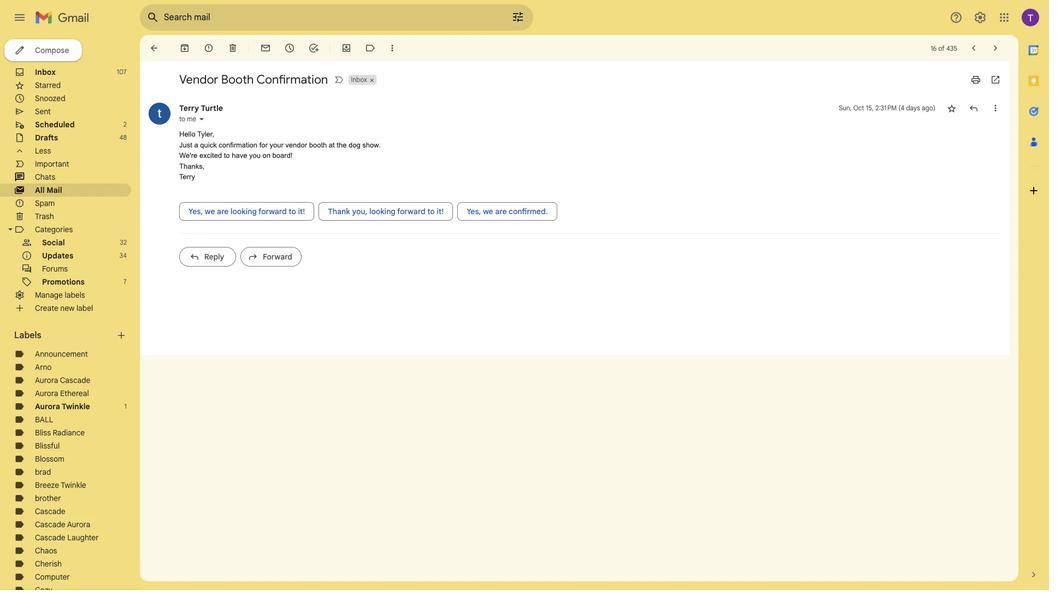 Task type: locate. For each thing, give the bounding box(es) containing it.
vendor
[[286, 141, 307, 149]]

1 horizontal spatial yes,
[[467, 206, 481, 216]]

1 vertical spatial terry
[[179, 173, 195, 181]]

16 of 435
[[931, 44, 958, 52]]

main menu image
[[13, 11, 26, 24]]

yes, we are confirmed. button
[[458, 202, 557, 221]]

7
[[123, 278, 127, 286]]

show details image
[[198, 116, 205, 122]]

are inside yes, we are confirmed. button
[[495, 206, 507, 216]]

cascade down brother link
[[35, 507, 65, 517]]

are
[[217, 206, 229, 216], [495, 206, 507, 216]]

starred
[[35, 80, 61, 90]]

are for looking
[[217, 206, 229, 216]]

2 are from the left
[[495, 206, 507, 216]]

not starred image
[[947, 103, 958, 114]]

delete image
[[227, 43, 238, 54]]

oct
[[854, 104, 865, 112]]

0 horizontal spatial it!
[[298, 206, 305, 216]]

are up reply in the left top of the page
[[217, 206, 229, 216]]

(4
[[899, 104, 905, 112]]

radiance
[[53, 428, 85, 438]]

we left the confirmed.
[[483, 206, 493, 216]]

tyler,
[[197, 130, 214, 138]]

2 terry from the top
[[179, 173, 195, 181]]

0 horizontal spatial are
[[217, 206, 229, 216]]

trash link
[[35, 212, 54, 221]]

we inside button
[[205, 206, 215, 216]]

announcement
[[35, 349, 88, 359]]

we
[[205, 206, 215, 216], [483, 206, 493, 216]]

1 terry from the top
[[179, 103, 199, 113]]

it!
[[298, 206, 305, 216], [437, 206, 444, 216]]

looking
[[231, 206, 257, 216], [369, 206, 396, 216]]

are left the confirmed.
[[495, 206, 507, 216]]

1 horizontal spatial are
[[495, 206, 507, 216]]

1 horizontal spatial looking
[[369, 206, 396, 216]]

are inside yes, we are looking forward to it! button
[[217, 206, 229, 216]]

1 it! from the left
[[298, 206, 305, 216]]

None search field
[[140, 4, 534, 31]]

arno
[[35, 362, 52, 372]]

your
[[270, 141, 284, 149]]

ago)
[[922, 104, 936, 112]]

forums
[[42, 264, 68, 274]]

1 horizontal spatial forward
[[397, 206, 426, 216]]

twinkle
[[62, 402, 90, 412], [61, 480, 86, 490]]

to me
[[179, 115, 196, 123]]

0 horizontal spatial looking
[[231, 206, 257, 216]]

cascade for cascade aurora
[[35, 520, 65, 530]]

yes, down thanks, at the top of the page
[[189, 206, 203, 216]]

arno link
[[35, 362, 52, 372]]

gmail image
[[35, 7, 95, 28]]

days
[[907, 104, 921, 112]]

all mail link
[[35, 185, 62, 195]]

cherish
[[35, 559, 62, 569]]

1 we from the left
[[205, 206, 215, 216]]

the
[[337, 141, 347, 149]]

2 looking from the left
[[369, 206, 396, 216]]

cascade for cascade link
[[35, 507, 65, 517]]

booth
[[221, 72, 254, 87]]

yes, inside button
[[467, 206, 481, 216]]

aurora down arno
[[35, 376, 58, 385]]

archive image
[[179, 43, 190, 54]]

we up 'reply' link
[[205, 206, 215, 216]]

inbox for inbox button
[[351, 75, 367, 84]]

manage labels link
[[35, 290, 85, 300]]

trash
[[35, 212, 54, 221]]

34
[[119, 251, 127, 260]]

cascade up ethereal
[[60, 376, 90, 385]]

forward right you,
[[397, 206, 426, 216]]

we for looking
[[205, 206, 215, 216]]

chats
[[35, 172, 55, 182]]

tab list
[[1019, 35, 1050, 551]]

inbox inside button
[[351, 75, 367, 84]]

less button
[[0, 144, 131, 157]]

1 vertical spatial twinkle
[[61, 480, 86, 490]]

terry inside hello tyler, just a quick confirmation for your vendor booth at the dog show. we're excited to have you on board! thanks, terry
[[179, 173, 195, 181]]

looking up forward link
[[231, 206, 257, 216]]

1 horizontal spatial inbox
[[351, 75, 367, 84]]

move to inbox image
[[341, 43, 352, 54]]

sun, oct 15, 2:31 pm (4 days ago) cell
[[839, 103, 936, 114]]

me
[[187, 115, 196, 123]]

1 horizontal spatial it!
[[437, 206, 444, 216]]

sent link
[[35, 107, 51, 116]]

cascade laughter link
[[35, 533, 99, 543]]

0 horizontal spatial forward
[[259, 206, 287, 216]]

support image
[[950, 11, 963, 24]]

bliss
[[35, 428, 51, 438]]

Not starred checkbox
[[947, 103, 958, 114]]

labels image
[[365, 43, 376, 54]]

are for confirmed.
[[495, 206, 507, 216]]

cascade aurora
[[35, 520, 90, 530]]

compose button
[[4, 39, 82, 61]]

you,
[[352, 206, 368, 216]]

thanks,
[[179, 162, 205, 170]]

brad link
[[35, 467, 51, 477]]

inbox button
[[349, 75, 368, 85]]

terry
[[179, 103, 199, 113], [179, 173, 195, 181]]

looking right you,
[[369, 206, 396, 216]]

labels
[[14, 330, 41, 341]]

2 it! from the left
[[437, 206, 444, 216]]

1 are from the left
[[217, 206, 229, 216]]

Search mail text field
[[164, 12, 481, 23]]

aurora up aurora twinkle link
[[35, 389, 58, 398]]

inbox down labels icon
[[351, 75, 367, 84]]

twinkle for breeze twinkle
[[61, 480, 86, 490]]

ball
[[35, 415, 53, 425]]

terry up to me
[[179, 103, 199, 113]]

0 vertical spatial twinkle
[[62, 402, 90, 412]]

aurora
[[35, 376, 58, 385], [35, 389, 58, 398], [35, 402, 60, 412], [67, 520, 90, 530]]

aurora up laughter
[[67, 520, 90, 530]]

inbox inside labels navigation
[[35, 67, 56, 77]]

terry down thanks, at the top of the page
[[179, 173, 195, 181]]

forward link
[[241, 247, 302, 266]]

cascade down cascade link
[[35, 520, 65, 530]]

2 yes, from the left
[[467, 206, 481, 216]]

inbox up starred
[[35, 67, 56, 77]]

we're
[[179, 151, 198, 160]]

we inside button
[[483, 206, 493, 216]]

yes, left the confirmed.
[[467, 206, 481, 216]]

spam link
[[35, 198, 55, 208]]

yes,
[[189, 206, 203, 216], [467, 206, 481, 216]]

updates
[[42, 251, 73, 261]]

1 horizontal spatial we
[[483, 206, 493, 216]]

0 horizontal spatial inbox
[[35, 67, 56, 77]]

scheduled link
[[35, 120, 75, 130]]

forward up forward link
[[259, 206, 287, 216]]

social
[[42, 238, 65, 248]]

chaos
[[35, 546, 57, 556]]

aurora ethereal link
[[35, 389, 89, 398]]

0 vertical spatial terry
[[179, 103, 199, 113]]

have
[[232, 151, 247, 160]]

2 we from the left
[[483, 206, 493, 216]]

twinkle down ethereal
[[62, 402, 90, 412]]

cascade up chaos
[[35, 533, 65, 543]]

labels navigation
[[0, 35, 140, 590]]

yes, inside button
[[189, 206, 203, 216]]

new
[[60, 303, 75, 313]]

aurora up ball link
[[35, 402, 60, 412]]

computer
[[35, 572, 70, 582]]

to inside hello tyler, just a quick confirmation for your vendor booth at the dog show. we're excited to have you on board! thanks, terry
[[224, 151, 230, 160]]

drafts
[[35, 133, 58, 143]]

0 horizontal spatial yes,
[[189, 206, 203, 216]]

on
[[263, 151, 271, 160]]

1 yes, from the left
[[189, 206, 203, 216]]

thank you, looking forward to it!
[[328, 206, 444, 216]]

to
[[179, 115, 185, 123], [224, 151, 230, 160], [289, 206, 296, 216], [428, 206, 435, 216]]

yes, for yes, we are looking forward to it!
[[189, 206, 203, 216]]

yes, we are looking forward to it! button
[[179, 202, 314, 221]]

twinkle right 'breeze'
[[61, 480, 86, 490]]

ethereal
[[60, 389, 89, 398]]

settings image
[[974, 11, 987, 24]]

excited
[[199, 151, 222, 160]]

reply
[[204, 252, 224, 262]]

0 horizontal spatial we
[[205, 206, 215, 216]]

yes, we are confirmed.
[[467, 206, 548, 216]]

report spam image
[[203, 43, 214, 54]]



Task type: describe. For each thing, give the bounding box(es) containing it.
sun,
[[839, 104, 852, 112]]

vendor booth confirmation
[[179, 72, 328, 87]]

of
[[939, 44, 945, 52]]

breeze
[[35, 480, 59, 490]]

1 forward from the left
[[259, 206, 287, 216]]

compose
[[35, 45, 69, 55]]

16
[[931, 44, 937, 52]]

board!
[[273, 151, 293, 160]]

32
[[120, 238, 127, 247]]

to inside yes, we are looking forward to it! button
[[289, 206, 296, 216]]

all
[[35, 185, 45, 195]]

1 looking from the left
[[231, 206, 257, 216]]

bliss radiance
[[35, 428, 85, 438]]

2 forward from the left
[[397, 206, 426, 216]]

we for confirmed.
[[483, 206, 493, 216]]

aurora cascade link
[[35, 376, 90, 385]]

aurora cascade
[[35, 376, 90, 385]]

vendor
[[179, 72, 218, 87]]

cascade aurora link
[[35, 520, 90, 530]]

show.
[[363, 141, 381, 149]]

inbox link
[[35, 67, 56, 77]]

twinkle for aurora twinkle
[[62, 402, 90, 412]]

confirmed.
[[509, 206, 548, 216]]

chats link
[[35, 172, 55, 182]]

important
[[35, 159, 69, 169]]

labels
[[65, 290, 85, 300]]

manage
[[35, 290, 63, 300]]

at
[[329, 141, 335, 149]]

yes, for yes, we are confirmed.
[[467, 206, 481, 216]]

search mail image
[[143, 8, 163, 27]]

label
[[76, 303, 93, 313]]

blissful
[[35, 441, 60, 451]]

inbox for inbox link
[[35, 67, 56, 77]]

brad
[[35, 467, 51, 477]]

scheduled
[[35, 120, 75, 130]]

more image
[[387, 43, 398, 54]]

computer link
[[35, 572, 70, 582]]

advanced search options image
[[507, 6, 529, 28]]

laughter
[[67, 533, 99, 543]]

aurora for aurora twinkle
[[35, 402, 60, 412]]

snooze image
[[284, 43, 295, 54]]

breeze twinkle
[[35, 480, 86, 490]]

cherish link
[[35, 559, 62, 569]]

to inside thank you, looking forward to it! button
[[428, 206, 435, 216]]

less
[[35, 146, 51, 156]]

hello
[[179, 130, 195, 138]]

older image
[[990, 43, 1001, 54]]

newer image
[[969, 43, 980, 54]]

bliss radiance link
[[35, 428, 85, 438]]

2:31 pm
[[876, 104, 897, 112]]

aurora for aurora cascade
[[35, 376, 58, 385]]

snoozed link
[[35, 93, 65, 103]]

confirmation
[[219, 141, 258, 149]]

promotions link
[[42, 277, 85, 287]]

aurora for aurora ethereal
[[35, 389, 58, 398]]

spam
[[35, 198, 55, 208]]

social link
[[42, 238, 65, 248]]

1
[[124, 402, 127, 411]]

back to all mail image
[[149, 43, 160, 54]]

promotions
[[42, 277, 85, 287]]

cascade for cascade laughter
[[35, 533, 65, 543]]

snoozed
[[35, 93, 65, 103]]

yes, we are looking forward to it!
[[189, 206, 305, 216]]

updates link
[[42, 251, 73, 261]]

all mail
[[35, 185, 62, 195]]

breeze twinkle link
[[35, 480, 86, 490]]

aurora ethereal
[[35, 389, 89, 398]]

mail
[[47, 185, 62, 195]]

you
[[249, 151, 261, 160]]

sent
[[35, 107, 51, 116]]

booth
[[309, 141, 327, 149]]

sun, oct 15, 2:31 pm (4 days ago)
[[839, 104, 936, 112]]

categories link
[[35, 225, 73, 235]]

reply link
[[179, 247, 236, 266]]

cascade laughter
[[35, 533, 99, 543]]

forums link
[[42, 264, 68, 274]]

dog
[[349, 141, 361, 149]]

aurora twinkle link
[[35, 402, 90, 412]]

ball link
[[35, 415, 53, 425]]

turtle
[[201, 103, 223, 113]]

create
[[35, 303, 58, 313]]

add to tasks image
[[308, 43, 319, 54]]

brother
[[35, 494, 61, 503]]

mark as unread image
[[260, 43, 271, 54]]

48
[[119, 133, 127, 142]]

labels heading
[[14, 330, 116, 341]]

quick
[[200, 141, 217, 149]]

cascade link
[[35, 507, 65, 517]]

categories
[[35, 225, 73, 235]]

create new label link
[[35, 303, 93, 313]]

blossom
[[35, 454, 64, 464]]

blossom link
[[35, 454, 64, 464]]

manage labels create new label
[[35, 290, 93, 313]]

blissful link
[[35, 441, 60, 451]]

435
[[947, 44, 958, 52]]



Task type: vqa. For each thing, say whether or not it's contained in the screenshot.


